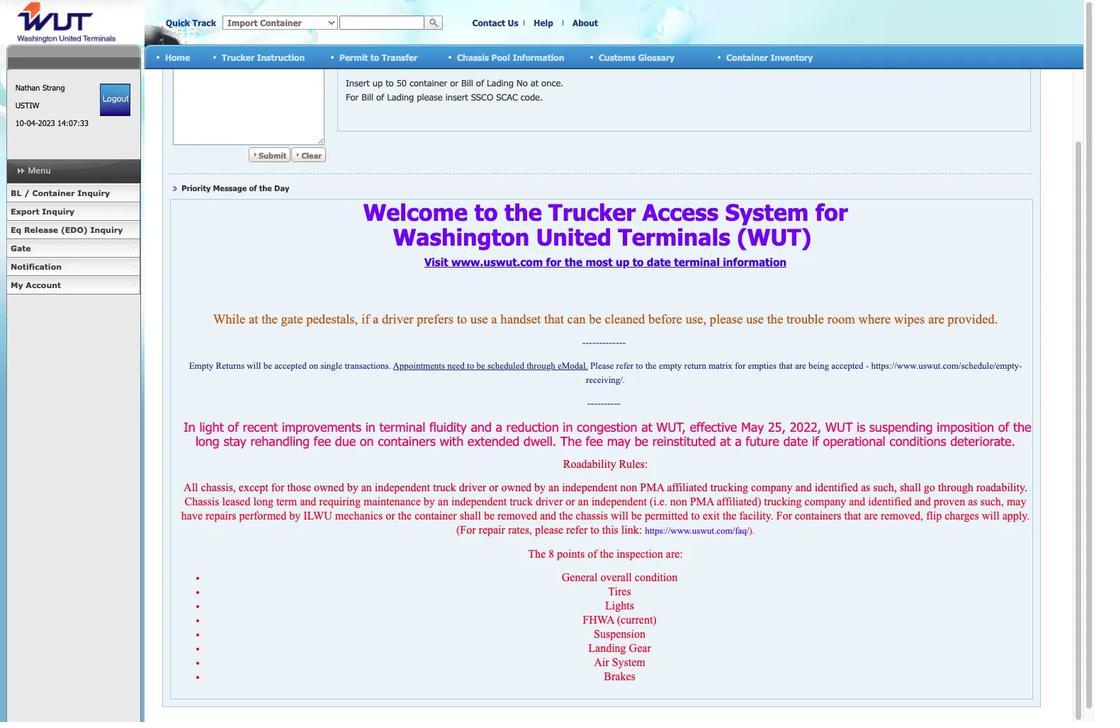 Task type: describe. For each thing, give the bounding box(es) containing it.
home
[[165, 52, 190, 62]]

inquiry for container
[[77, 189, 110, 198]]

customs glossary
[[599, 52, 675, 62]]

(edo)
[[61, 225, 88, 235]]

04-
[[27, 118, 38, 128]]

notification
[[11, 262, 62, 271]]

about link
[[573, 18, 598, 28]]

login image
[[100, 84, 131, 116]]

export inquiry link
[[6, 203, 140, 221]]

bl
[[11, 189, 22, 198]]

customs
[[599, 52, 636, 62]]

permit to transfer
[[340, 52, 418, 62]]

nathan strang
[[15, 83, 65, 92]]

us
[[508, 18, 519, 28]]

nathan
[[15, 83, 40, 92]]

information
[[513, 52, 564, 62]]

my
[[11, 281, 23, 290]]

trucker
[[222, 52, 255, 62]]

my account link
[[6, 276, 140, 295]]

glossary
[[638, 52, 675, 62]]

gate link
[[6, 240, 140, 258]]

about
[[573, 18, 598, 28]]

export inquiry
[[11, 207, 75, 216]]

container inventory
[[727, 52, 813, 62]]

permit
[[340, 52, 368, 62]]

contact us link
[[472, 18, 519, 28]]

bl / container inquiry
[[11, 189, 110, 198]]

eq release (edo) inquiry link
[[6, 221, 140, 240]]

my account
[[11, 281, 61, 290]]

strang
[[42, 83, 65, 92]]



Task type: vqa. For each thing, say whether or not it's contained in the screenshot.
'CONTAINER INVENTORY'
yes



Task type: locate. For each thing, give the bounding box(es) containing it.
inquiry down 'bl / container inquiry'
[[42, 207, 75, 216]]

contact us
[[472, 18, 519, 28]]

container up the export inquiry
[[32, 189, 75, 198]]

help link
[[534, 18, 553, 28]]

track
[[193, 18, 216, 28]]

chassis
[[457, 52, 489, 62]]

contact
[[472, 18, 505, 28]]

transfer
[[382, 52, 418, 62]]

1 vertical spatial container
[[32, 189, 75, 198]]

export
[[11, 207, 39, 216]]

container left "inventory" at top
[[727, 52, 768, 62]]

10-04-2023 14:07:34
[[15, 118, 89, 128]]

0 vertical spatial container
[[727, 52, 768, 62]]

inventory
[[771, 52, 813, 62]]

0 vertical spatial inquiry
[[77, 189, 110, 198]]

quick
[[166, 18, 190, 28]]

container
[[727, 52, 768, 62], [32, 189, 75, 198]]

pool
[[492, 52, 510, 62]]

0 horizontal spatial container
[[32, 189, 75, 198]]

None text field
[[340, 16, 425, 30]]

10-
[[15, 118, 27, 128]]

gate
[[11, 244, 31, 253]]

chassis pool information
[[457, 52, 564, 62]]

14:07:34
[[57, 118, 89, 128]]

inquiry right (edo)
[[90, 225, 123, 235]]

2023
[[38, 118, 55, 128]]

inquiry for (edo)
[[90, 225, 123, 235]]

help
[[534, 18, 553, 28]]

inquiry inside the 'eq release (edo) inquiry' "link"
[[90, 225, 123, 235]]

inquiry up export inquiry link
[[77, 189, 110, 198]]

quick track
[[166, 18, 216, 28]]

1 horizontal spatial container
[[727, 52, 768, 62]]

instruction
[[257, 52, 305, 62]]

to
[[371, 52, 379, 62]]

release
[[24, 225, 58, 235]]

eq release (edo) inquiry
[[11, 225, 123, 235]]

notification link
[[6, 258, 140, 276]]

account
[[26, 281, 61, 290]]

inquiry inside export inquiry link
[[42, 207, 75, 216]]

bl / container inquiry link
[[6, 184, 140, 203]]

1 vertical spatial inquiry
[[42, 207, 75, 216]]

2 vertical spatial inquiry
[[90, 225, 123, 235]]

trucker instruction
[[222, 52, 305, 62]]

/
[[24, 189, 30, 198]]

inquiry
[[77, 189, 110, 198], [42, 207, 75, 216], [90, 225, 123, 235]]

ustiw
[[15, 101, 39, 110]]

eq
[[11, 225, 21, 235]]

inquiry inside bl / container inquiry link
[[77, 189, 110, 198]]



